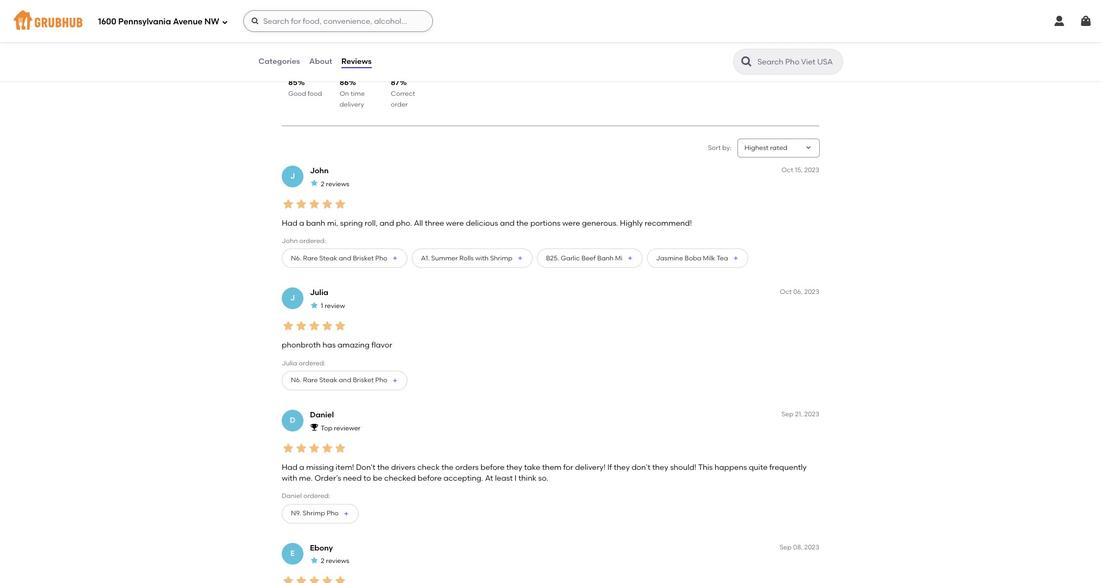 Task type: locate. For each thing, give the bounding box(es) containing it.
0 vertical spatial shrimp
[[490, 255, 513, 262]]

i
[[515, 474, 517, 484]]

were right three
[[446, 219, 464, 228]]

1 horizontal spatial for
[[564, 463, 574, 473]]

plus icon image inside n9. shrimp pho 'button'
[[343, 511, 350, 518]]

1 vertical spatial rare
[[303, 377, 318, 385]]

2 horizontal spatial svg image
[[1080, 15, 1093, 28]]

rare down the julia ordered:
[[303, 377, 318, 385]]

shrimp inside 'button'
[[303, 510, 325, 518]]

svg image
[[1053, 15, 1066, 28], [1080, 15, 1093, 28], [251, 17, 259, 25]]

85
[[288, 78, 298, 88]]

oct for had a banh mi, spring roll, and pho. all three were delicious and the portions were generous. highly recommend!
[[782, 166, 794, 174]]

reviews up the mi,
[[326, 180, 350, 188]]

john
[[310, 166, 329, 176], [282, 238, 298, 245]]

2 n6. rare steak and brisket pho from the top
[[291, 377, 388, 385]]

n9. shrimp pho button
[[282, 505, 359, 524]]

sep for daniel
[[782, 411, 794, 418]]

jasmine boba milk tea
[[656, 255, 728, 262]]

1 vertical spatial sep
[[780, 544, 792, 552]]

1 horizontal spatial shrimp
[[490, 255, 513, 262]]

0 horizontal spatial for
[[345, 23, 364, 38]]

plus icon image inside b25. garlic beef banh mi button
[[627, 256, 634, 262]]

shrimp right n9.
[[303, 510, 325, 518]]

0 horizontal spatial shrimp
[[303, 510, 325, 518]]

before down check on the left bottom
[[418, 474, 442, 484]]

2023 right 15, on the top
[[805, 166, 820, 174]]

2 vertical spatial ordered:
[[304, 493, 330, 501]]

with
[[475, 255, 489, 262], [282, 474, 297, 484]]

with inside button
[[475, 255, 489, 262]]

2 brisket from the top
[[353, 377, 374, 385]]

on
[[340, 90, 349, 98]]

1 n6. from the top
[[291, 255, 302, 262]]

4 2023 from the top
[[805, 544, 820, 552]]

n6. down john ordered:
[[291, 255, 302, 262]]

had inside had a missing item! don't the drivers check the orders before they take them for delivery! if they don't they should! this happens quite frequently with me. order's need to be checked before accepting. at least i think so.
[[282, 463, 298, 473]]

0 vertical spatial rare
[[303, 255, 318, 262]]

2023 right 21,
[[805, 411, 820, 418]]

0 vertical spatial brisket
[[353, 255, 374, 262]]

happens
[[715, 463, 747, 473]]

0 vertical spatial daniel
[[310, 411, 334, 420]]

1 horizontal spatial before
[[481, 463, 505, 473]]

julia up 1
[[310, 289, 329, 298]]

1 vertical spatial had
[[282, 463, 298, 473]]

oct for phonbroth has amazing flavor
[[780, 289, 792, 296]]

n6. rare steak and brisket pho down the mi,
[[291, 255, 388, 262]]

plus icon image inside the a1. summer rolls with shrimp button
[[517, 256, 523, 262]]

and right delicious
[[500, 219, 515, 228]]

2 steak from the top
[[319, 377, 337, 385]]

a
[[299, 219, 304, 228], [299, 463, 304, 473]]

1 vertical spatial shrimp
[[303, 510, 325, 518]]

steak down the julia ordered:
[[319, 377, 337, 385]]

a up me.
[[299, 463, 304, 473]]

1 brisket from the top
[[353, 255, 374, 262]]

3 they from the left
[[653, 463, 669, 473]]

steak for first n6. rare steak and brisket pho button from the bottom of the page
[[319, 377, 337, 385]]

1 horizontal spatial julia
[[310, 289, 329, 298]]

ordered: for missing
[[304, 493, 330, 501]]

a for missing
[[299, 463, 304, 473]]

they right don't
[[653, 463, 669, 473]]

1 vertical spatial n6. rare steak and brisket pho button
[[282, 371, 408, 391]]

1 j from the top
[[290, 172, 295, 181]]

plus icon image for b25. garlic beef banh mi button
[[627, 256, 634, 262]]

0 vertical spatial had
[[282, 219, 298, 228]]

781
[[288, 59, 299, 68]]

plus icon image right n9. shrimp pho
[[343, 511, 350, 518]]

0 vertical spatial a
[[299, 219, 304, 228]]

had up john ordered:
[[282, 219, 298, 228]]

1 had from the top
[[282, 219, 298, 228]]

0 horizontal spatial julia
[[282, 360, 297, 367]]

0 horizontal spatial were
[[446, 219, 464, 228]]

1 vertical spatial 2
[[321, 558, 325, 566]]

0 horizontal spatial the
[[377, 463, 389, 473]]

drivers
[[391, 463, 416, 473]]

roll,
[[365, 219, 378, 228]]

1 vertical spatial before
[[418, 474, 442, 484]]

n6. rare steak and brisket pho button
[[282, 249, 408, 269], [282, 371, 408, 391]]

plus icon image for jasmine boba milk tea button
[[733, 256, 739, 262]]

pho down 'flavor'
[[375, 377, 388, 385]]

85 good food
[[288, 78, 322, 98]]

top reviewer
[[321, 425, 361, 432]]

2 reviews up the mi,
[[321, 180, 350, 188]]

reviews for reviews for pho viet usa
[[288, 23, 342, 38]]

mi,
[[327, 219, 338, 228]]

1 horizontal spatial with
[[475, 255, 489, 262]]

at
[[485, 474, 493, 484]]

delivery!
[[575, 463, 606, 473]]

they right if
[[614, 463, 630, 473]]

amazing
[[338, 341, 370, 350]]

3 2023 from the top
[[805, 411, 820, 418]]

2 n6. from the top
[[291, 377, 302, 385]]

generous.
[[582, 219, 618, 228]]

steak down john ordered:
[[319, 255, 337, 262]]

reviews
[[288, 23, 342, 38], [342, 57, 372, 66]]

john for john ordered:
[[282, 238, 298, 245]]

2 a from the top
[[299, 463, 304, 473]]

2 2 from the top
[[321, 558, 325, 566]]

1 vertical spatial oct
[[780, 289, 792, 296]]

order
[[391, 101, 408, 109]]

0 vertical spatial 2
[[321, 180, 325, 188]]

2 had from the top
[[282, 463, 298, 473]]

2 horizontal spatial they
[[653, 463, 669, 473]]

pho down daniel ordered:
[[327, 510, 339, 518]]

1 vertical spatial with
[[282, 474, 297, 484]]

reviews
[[326, 180, 350, 188], [326, 558, 350, 566]]

search icon image
[[740, 55, 754, 68]]

all
[[414, 219, 423, 228]]

reviews up 86
[[342, 57, 372, 66]]

plus icon image inside jasmine boba milk tea button
[[733, 256, 739, 262]]

ebony
[[310, 544, 333, 553]]

1 a from the top
[[299, 219, 304, 228]]

reviews down ebony
[[326, 558, 350, 566]]

review
[[325, 303, 345, 310]]

0 vertical spatial sep
[[782, 411, 794, 418]]

ratings
[[301, 59, 327, 68]]

categories button
[[258, 42, 301, 81]]

0 vertical spatial for
[[345, 23, 364, 38]]

john for john
[[310, 166, 329, 176]]

2023 right 08,
[[805, 544, 820, 552]]

1 vertical spatial john
[[282, 238, 298, 245]]

ordered: down phonbroth
[[299, 360, 326, 367]]

the left portions
[[517, 219, 529, 228]]

0 vertical spatial julia
[[310, 289, 329, 298]]

sep 08, 2023
[[780, 544, 820, 552]]

rare
[[303, 255, 318, 262], [303, 377, 318, 385]]

brisket down the roll,
[[353, 255, 374, 262]]

0 horizontal spatial they
[[507, 463, 523, 473]]

had for had a banh mi, spring roll, and pho. all three were delicious and the portions were generous. highly recommend!
[[282, 219, 298, 228]]

1 n6. rare steak and brisket pho button from the top
[[282, 249, 408, 269]]

plus icon image down 'flavor'
[[392, 378, 398, 384]]

1 were from the left
[[446, 219, 464, 228]]

1 horizontal spatial daniel
[[310, 411, 334, 420]]

before
[[481, 463, 505, 473], [418, 474, 442, 484]]

1 2 from the top
[[321, 180, 325, 188]]

rolls
[[460, 255, 474, 262]]

pho
[[367, 23, 392, 38], [375, 255, 388, 262], [375, 377, 388, 385], [327, 510, 339, 518]]

2 reviews from the top
[[326, 558, 350, 566]]

n6. rare steak and brisket pho button down phonbroth has amazing flavor at the bottom left of page
[[282, 371, 408, 391]]

quite
[[749, 463, 768, 473]]

ordered: down banh on the top left of the page
[[299, 238, 326, 245]]

1 vertical spatial reviews
[[342, 57, 372, 66]]

08,
[[794, 544, 803, 552]]

need
[[343, 474, 362, 484]]

reviews for ebony
[[326, 558, 350, 566]]

about button
[[309, 42, 333, 81]]

1 reviews from the top
[[326, 180, 350, 188]]

plus icon image
[[392, 256, 398, 262], [517, 256, 523, 262], [627, 256, 634, 262], [733, 256, 739, 262], [392, 378, 398, 384], [343, 511, 350, 518]]

n6. rare steak and brisket pho button down spring
[[282, 249, 408, 269]]

viet
[[395, 23, 422, 38]]

0 vertical spatial n6. rare steak and brisket pho
[[291, 255, 388, 262]]

banh
[[597, 255, 614, 262]]

daniel up n9.
[[282, 493, 302, 501]]

b25.
[[546, 255, 560, 262]]

jasmine
[[656, 255, 683, 262]]

mi
[[615, 255, 623, 262]]

0 vertical spatial steak
[[319, 255, 337, 262]]

1 vertical spatial steak
[[319, 377, 337, 385]]

good
[[288, 90, 306, 98]]

reviews for reviews
[[342, 57, 372, 66]]

0 vertical spatial reviews
[[326, 180, 350, 188]]

781 ratings
[[288, 59, 327, 68]]

0 vertical spatial reviews
[[288, 23, 342, 38]]

trophy icon image
[[310, 424, 319, 432]]

0 horizontal spatial with
[[282, 474, 297, 484]]

daniel
[[310, 411, 334, 420], [282, 493, 302, 501]]

1 horizontal spatial were
[[562, 219, 580, 228]]

sep left 21,
[[782, 411, 794, 418]]

with right the "rolls"
[[475, 255, 489, 262]]

1 vertical spatial julia
[[282, 360, 297, 367]]

oct left 15, on the top
[[782, 166, 794, 174]]

plus icon image right tea
[[733, 256, 739, 262]]

1 vertical spatial a
[[299, 463, 304, 473]]

reviews inside button
[[342, 57, 372, 66]]

and down phonbroth has amazing flavor at the bottom left of page
[[339, 377, 351, 385]]

for right "them"
[[564, 463, 574, 473]]

1 vertical spatial n6. rare steak and brisket pho
[[291, 377, 388, 385]]

sep for ebony
[[780, 544, 792, 552]]

1 steak from the top
[[319, 255, 337, 262]]

2 j from the top
[[290, 294, 295, 303]]

1 2023 from the top
[[805, 166, 820, 174]]

0 horizontal spatial daniel
[[282, 493, 302, 501]]

they
[[507, 463, 523, 473], [614, 463, 630, 473], [653, 463, 669, 473]]

with left me.
[[282, 474, 297, 484]]

svg image
[[222, 19, 228, 25]]

0 vertical spatial john
[[310, 166, 329, 176]]

recommend!
[[645, 219, 692, 228]]

1 horizontal spatial they
[[614, 463, 630, 473]]

1
[[321, 303, 323, 310]]

the right check on the left bottom
[[442, 463, 454, 473]]

steak for second n6. rare steak and brisket pho button from the bottom
[[319, 255, 337, 262]]

0 vertical spatial j
[[290, 172, 295, 181]]

by:
[[723, 144, 732, 152]]

0 vertical spatial oct
[[782, 166, 794, 174]]

86 on time delivery
[[340, 78, 365, 109]]

1 vertical spatial 2 reviews
[[321, 558, 350, 566]]

2 reviews down ebony
[[321, 558, 350, 566]]

main navigation navigation
[[0, 0, 1102, 42]]

2 reviews for ebony
[[321, 558, 350, 566]]

a left banh on the top left of the page
[[299, 219, 304, 228]]

2 horizontal spatial the
[[517, 219, 529, 228]]

daniel up top
[[310, 411, 334, 420]]

had left missing
[[282, 463, 298, 473]]

highest rated
[[745, 144, 788, 152]]

julia down phonbroth
[[282, 360, 297, 367]]

they up i
[[507, 463, 523, 473]]

highest
[[745, 144, 769, 152]]

0 horizontal spatial john
[[282, 238, 298, 245]]

2 2 reviews from the top
[[321, 558, 350, 566]]

1 vertical spatial ordered:
[[299, 360, 326, 367]]

oct left 06,
[[780, 289, 792, 296]]

reviews up about
[[288, 23, 342, 38]]

top
[[321, 425, 332, 432]]

2
[[321, 180, 325, 188], [321, 558, 325, 566]]

2023 for phonbroth has amazing flavor
[[805, 289, 820, 296]]

brisket
[[353, 255, 374, 262], [353, 377, 374, 385]]

rare down john ordered:
[[303, 255, 318, 262]]

and
[[380, 219, 394, 228], [500, 219, 515, 228], [339, 255, 351, 262], [339, 377, 351, 385]]

1 vertical spatial daniel
[[282, 493, 302, 501]]

plus icon image for n9. shrimp pho 'button' in the left bottom of the page
[[343, 511, 350, 518]]

ordered: up n9. shrimp pho
[[304, 493, 330, 501]]

86
[[340, 78, 349, 88]]

brisket down amazing
[[353, 377, 374, 385]]

n6. down the julia ordered:
[[291, 377, 302, 385]]

milk
[[703, 255, 716, 262]]

0 vertical spatial ordered:
[[299, 238, 326, 245]]

1 vertical spatial reviews
[[326, 558, 350, 566]]

about
[[309, 57, 332, 66]]

star icon image
[[288, 39, 304, 55], [304, 39, 319, 55], [319, 39, 334, 55], [334, 39, 349, 55], [349, 39, 364, 55], [349, 39, 364, 55], [310, 179, 319, 188], [282, 198, 295, 211], [295, 198, 308, 211], [308, 198, 321, 211], [321, 198, 334, 211], [334, 198, 347, 211], [310, 301, 319, 310], [282, 320, 295, 333], [295, 320, 308, 333], [308, 320, 321, 333], [321, 320, 334, 333], [334, 320, 347, 333], [282, 442, 295, 455], [295, 442, 308, 455], [308, 442, 321, 455], [321, 442, 334, 455], [334, 442, 347, 455], [310, 557, 319, 565], [282, 575, 295, 584], [295, 575, 308, 584], [308, 575, 321, 584], [321, 575, 334, 584], [334, 575, 347, 584]]

if
[[608, 463, 612, 473]]

n6. rare steak and brisket pho down phonbroth has amazing flavor at the bottom left of page
[[291, 377, 388, 385]]

0 vertical spatial with
[[475, 255, 489, 262]]

were right portions
[[562, 219, 580, 228]]

2 for ebony
[[321, 558, 325, 566]]

1 vertical spatial j
[[290, 294, 295, 303]]

phonbroth has amazing flavor
[[282, 341, 392, 350]]

2 up banh on the top left of the page
[[321, 180, 325, 188]]

n6. rare steak and brisket pho
[[291, 255, 388, 262], [291, 377, 388, 385]]

b25. garlic beef banh mi
[[546, 255, 623, 262]]

0 vertical spatial 2 reviews
[[321, 180, 350, 188]]

2 were from the left
[[562, 219, 580, 228]]

plus icon image left b25.
[[517, 256, 523, 262]]

ordered:
[[299, 238, 326, 245], [299, 360, 326, 367], [304, 493, 330, 501]]

pho inside 'button'
[[327, 510, 339, 518]]

2 2023 from the top
[[805, 289, 820, 296]]

before up at
[[481, 463, 505, 473]]

2023 right 06,
[[805, 289, 820, 296]]

n6. for 'plus icon' on the left of a1.
[[291, 255, 302, 262]]

1 2 reviews from the top
[[321, 180, 350, 188]]

1 vertical spatial brisket
[[353, 377, 374, 385]]

don't
[[632, 463, 651, 473]]

for up reviews button
[[345, 23, 364, 38]]

1 vertical spatial for
[[564, 463, 574, 473]]

orders
[[455, 463, 479, 473]]

the up be
[[377, 463, 389, 473]]

sep left 08,
[[780, 544, 792, 552]]

0 vertical spatial n6. rare steak and brisket pho button
[[282, 249, 408, 269]]

daniel ordered:
[[282, 493, 330, 501]]

plus icon image right mi
[[627, 256, 634, 262]]

1 horizontal spatial john
[[310, 166, 329, 176]]

a inside had a missing item! don't the drivers check the orders before they take them for delivery! if they don't they should! this happens quite frequently with me. order's need to be checked before accepting. at least i think so.
[[299, 463, 304, 473]]

1 vertical spatial n6.
[[291, 377, 302, 385]]

0 vertical spatial n6.
[[291, 255, 302, 262]]

2 n6. rare steak and brisket pho button from the top
[[282, 371, 408, 391]]

shrimp right the "rolls"
[[490, 255, 513, 262]]

a1. summer rolls with shrimp
[[421, 255, 513, 262]]

don't
[[356, 463, 376, 473]]

missing
[[306, 463, 334, 473]]

2 down ebony
[[321, 558, 325, 566]]



Task type: describe. For each thing, give the bounding box(es) containing it.
Sort by: field
[[745, 143, 788, 153]]

check
[[418, 463, 440, 473]]

boba
[[685, 255, 702, 262]]

06,
[[794, 289, 803, 296]]

accepting.
[[444, 474, 483, 484]]

tea
[[717, 255, 728, 262]]

highly
[[620, 219, 643, 228]]

categories
[[259, 57, 300, 66]]

think
[[519, 474, 537, 484]]

jasmine boba milk tea button
[[647, 249, 748, 269]]

n9. shrimp pho
[[291, 510, 339, 518]]

1600 pennsylvania avenue nw
[[98, 17, 219, 26]]

a for banh
[[299, 219, 304, 228]]

and right the roll,
[[380, 219, 394, 228]]

87 correct order
[[391, 78, 415, 109]]

pho down the roll,
[[375, 255, 388, 262]]

j for julia
[[290, 294, 295, 303]]

julia ordered:
[[282, 360, 326, 367]]

1 rare from the top
[[303, 255, 318, 262]]

nw
[[205, 17, 219, 26]]

2 rare from the top
[[303, 377, 318, 385]]

ordered: for banh
[[299, 238, 326, 245]]

plus icon image left a1.
[[392, 256, 398, 262]]

n6. for 'plus icon' under 'flavor'
[[291, 377, 302, 385]]

1 horizontal spatial svg image
[[1053, 15, 1066, 28]]

frequently
[[770, 463, 807, 473]]

daniel for daniel ordered:
[[282, 493, 302, 501]]

0 horizontal spatial svg image
[[251, 17, 259, 25]]

2 for john
[[321, 180, 325, 188]]

87
[[391, 78, 400, 88]]

Search Pho Viet USA search field
[[757, 57, 840, 67]]

beef
[[582, 255, 596, 262]]

2 they from the left
[[614, 463, 630, 473]]

b25. garlic beef banh mi button
[[537, 249, 643, 269]]

take
[[524, 463, 541, 473]]

pho left viet
[[367, 23, 392, 38]]

j for john
[[290, 172, 295, 181]]

this
[[698, 463, 713, 473]]

usa
[[425, 23, 453, 38]]

d
[[290, 416, 296, 425]]

to
[[364, 474, 371, 484]]

e
[[290, 549, 295, 559]]

julia for julia
[[310, 289, 329, 298]]

spring
[[340, 219, 363, 228]]

delicious
[[466, 219, 498, 228]]

1600
[[98, 17, 116, 26]]

with inside had a missing item! don't the drivers check the orders before they take them for delivery! if they don't they should! this happens quite frequently with me. order's need to be checked before accepting. at least i think so.
[[282, 474, 297, 484]]

had a banh mi, spring roll, and pho. all three were delicious and the portions were generous. highly recommend!
[[282, 219, 692, 228]]

2023 for had a banh mi, spring roll, and pho. all three were delicious and the portions were generous. highly recommend!
[[805, 166, 820, 174]]

daniel for daniel
[[310, 411, 334, 420]]

pho.
[[396, 219, 412, 228]]

2 reviews for john
[[321, 180, 350, 188]]

item!
[[336, 463, 354, 473]]

garlic
[[561, 255, 580, 262]]

and down spring
[[339, 255, 351, 262]]

julia for julia ordered:
[[282, 360, 297, 367]]

flavor
[[372, 341, 392, 350]]

Search for food, convenience, alcohol... search field
[[243, 10, 433, 32]]

1 they from the left
[[507, 463, 523, 473]]

15,
[[795, 166, 803, 174]]

2023 for had a missing item! don't the drivers check the orders before they take them for delivery! if they don't they should! this happens quite frequently with me. order's need to be checked before accepting. at least i think so.
[[805, 411, 820, 418]]

phonbroth
[[282, 341, 321, 350]]

shrimp inside button
[[490, 255, 513, 262]]

a1. summer rolls with shrimp button
[[412, 249, 533, 269]]

for inside had a missing item! don't the drivers check the orders before they take them for delivery! if they don't they should! this happens quite frequently with me. order's need to be checked before accepting. at least i think so.
[[564, 463, 574, 473]]

summer
[[431, 255, 458, 262]]

1 n6. rare steak and brisket pho from the top
[[291, 255, 388, 262]]

time
[[351, 90, 365, 98]]

food
[[308, 90, 322, 98]]

delivery
[[340, 101, 364, 109]]

be
[[373, 474, 383, 484]]

21,
[[795, 411, 803, 418]]

0 horizontal spatial before
[[418, 474, 442, 484]]

banh
[[306, 219, 325, 228]]

portions
[[531, 219, 561, 228]]

three
[[425, 219, 444, 228]]

so.
[[538, 474, 549, 484]]

oct 06, 2023
[[780, 289, 820, 296]]

1 review
[[321, 303, 345, 310]]

sort by:
[[708, 144, 732, 152]]

1 horizontal spatial the
[[442, 463, 454, 473]]

reviewer
[[334, 425, 361, 432]]

had for had a missing item! don't the drivers check the orders before they take them for delivery! if they don't they should! this happens quite frequently with me. order's need to be checked before accepting. at least i think so.
[[282, 463, 298, 473]]

rated
[[770, 144, 788, 152]]

least
[[495, 474, 513, 484]]

n9.
[[291, 510, 301, 518]]

has
[[323, 341, 336, 350]]

reviews button
[[341, 42, 372, 81]]

caret down icon image
[[804, 144, 813, 152]]

reviews for pho viet usa
[[288, 23, 453, 38]]

0 vertical spatial before
[[481, 463, 505, 473]]

john ordered:
[[282, 238, 326, 245]]

had a missing item! don't the drivers check the orders before they take them for delivery! if they don't they should! this happens quite frequently with me. order's need to be checked before accepting. at least i think so.
[[282, 463, 807, 484]]

should!
[[670, 463, 697, 473]]

reviews for john
[[326, 180, 350, 188]]

ordered: for amazing
[[299, 360, 326, 367]]

sep 21, 2023
[[782, 411, 820, 418]]

plus icon image for the a1. summer rolls with shrimp button
[[517, 256, 523, 262]]

me.
[[299, 474, 313, 484]]



Task type: vqa. For each thing, say whether or not it's contained in the screenshot.
84 good food
no



